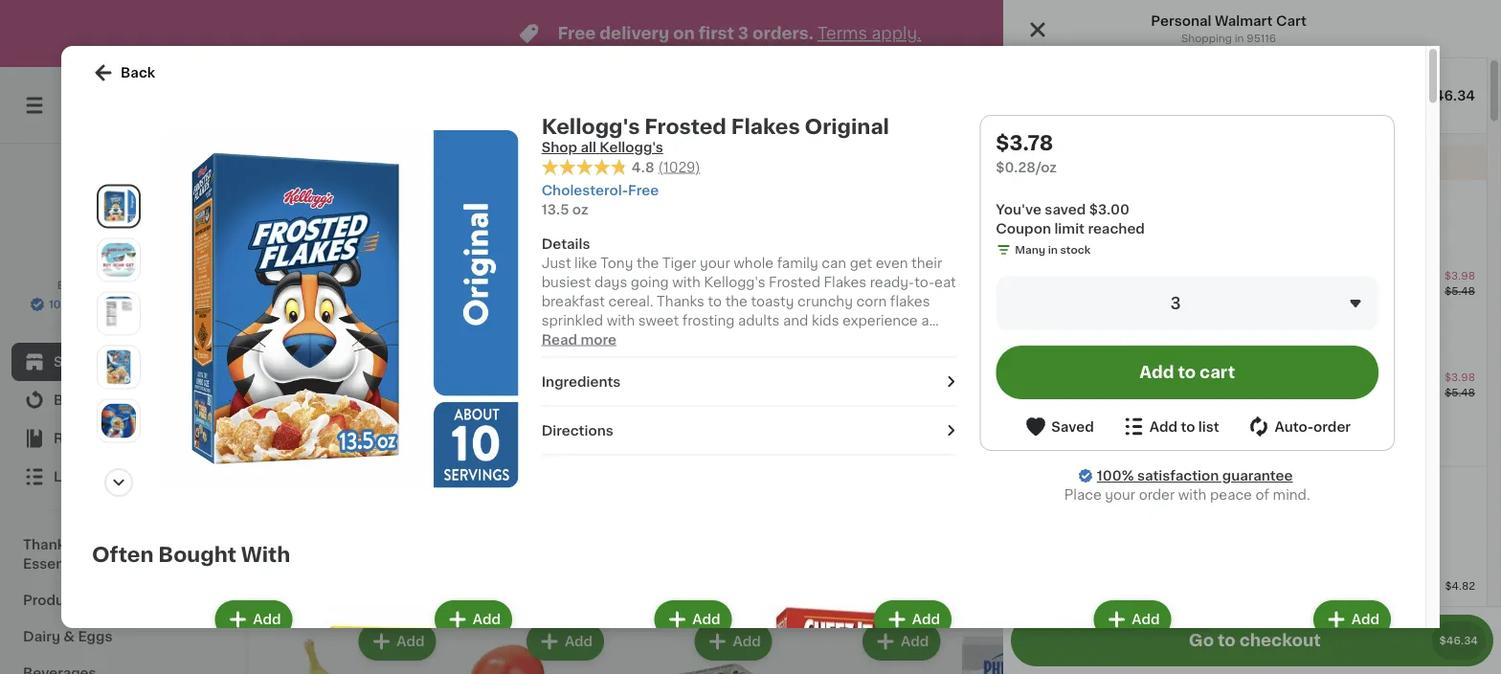 Task type: locate. For each thing, give the bounding box(es) containing it.
saved button
[[1024, 415, 1094, 439]]

86
[[651, 399, 665, 410]]

1 horizontal spatial frosted
[[645, 116, 727, 136]]

1 vertical spatial remove
[[1242, 433, 1287, 443]]

breakfast inside 5 raisin bran breakfast cereal, family breakfast, fiber cereal, original
[[919, 363, 983, 376]]

0 horizontal spatial 5
[[317, 337, 331, 357]]

spend up $10.18
[[1077, 485, 1123, 498]]

$ for $ 3 78
[[1022, 338, 1029, 349]]

cholesterol-
[[542, 184, 628, 197]]

0 horizontal spatial delivery
[[600, 25, 670, 42]]

first right on
[[699, 25, 734, 42]]

$ inside $ 4 28
[[796, 399, 803, 410]]

jumbo
[[1296, 424, 1343, 437]]

to inside spend $15, save $5 spend $10.18 more to redeem
[[1179, 504, 1190, 514]]

original down ingredients
[[556, 420, 608, 434]]

more
[[581, 333, 617, 346], [1149, 504, 1176, 514]]

kids up $ 3 12
[[1307, 371, 1336, 384]]

breakfast, up eat
[[840, 401, 908, 414]]

krispies up (397)
[[405, 363, 459, 376]]

1 vertical spatial guarantee
[[147, 299, 203, 310]]

your first delivery is free!
[[1015, 156, 1187, 170]]

1 horizontal spatial buy
[[1077, 198, 1105, 212]]

halos
[[1033, 424, 1072, 437]]

0 vertical spatial 12
[[1431, 99, 1445, 112]]

1 horizontal spatial more
[[1149, 504, 1176, 514]]

lb right 2.0
[[510, 458, 519, 468]]

checkout
[[1240, 633, 1321, 649]]

frosted for frosted flakes breakfast cereal, kids cereal, family breakfast, original 24 oz
[[1086, 371, 1138, 384]]

in left 95116
[[1235, 33, 1244, 44]]

1
[[380, 181, 386, 194], [558, 181, 564, 194], [1390, 280, 1396, 293], [1390, 381, 1396, 395], [466, 398, 475, 419]]

shop up it
[[54, 355, 89, 369]]

0 horizontal spatial 4
[[634, 398, 649, 419]]

auto-
[[1275, 420, 1314, 433]]

each right 44
[[500, 397, 538, 412]]

remove up frosted flakes breakfast cereal, kids cereal, family breakfast, original button
[[1242, 331, 1287, 342]]

kids for frosted flakes breakfast cereal, kids cereal, family breakfast, original
[[603, 382, 632, 395]]

bought
[[158, 544, 236, 565]]

raisin inside 5 raisin bran breakfast cereal, family breakfast, fiber cereal, original
[[840, 363, 881, 376]]

1 horizontal spatial rice
[[1151, 269, 1181, 283]]

satisfaction inside '100% satisfaction guarantee' button
[[81, 299, 145, 310]]

thanksgiving meal essentials link
[[11, 527, 233, 582]]

go
[[1189, 633, 1214, 649]]

0 vertical spatial remove button
[[1221, 328, 1287, 345]]

replacement for kellogg's rice krispies breakfast cereal original
[[1144, 331, 1213, 342]]

2 promotion-wrapper element from the top
[[1004, 467, 1487, 653]]

auto-order button
[[1247, 415, 1351, 439]]

$0.72
[[455, 443, 485, 453]]

kellogg's rice krispies breakfast cereal original inside kellogg's rice krispies breakfast cereal original button
[[1086, 269, 1306, 298]]

1 vertical spatial 100% satisfaction guarantee
[[49, 299, 203, 310]]

cereal & breakfast food kellogg's frosted flakes original hero image
[[161, 130, 519, 488]]

2
[[1086, 592, 1092, 602]]

1 horizontal spatial kellogg's rice krispies breakfast cereal original
[[1086, 269, 1306, 298]]

1 horizontal spatial to-
[[998, 462, 1018, 476]]

1 horizontal spatial 24
[[1086, 405, 1099, 416]]

krispies inside button
[[1185, 269, 1239, 283]]

breakfast, up 24 oz
[[484, 420, 552, 434]]

1 (est.) from the left
[[542, 397, 582, 412]]

flakes inside frosted flakes breakfast cereal, kids cereal, family breakfast, original 24 oz
[[1141, 371, 1184, 384]]

choose replacement button for frosted flakes breakfast cereal, kids cereal, family breakfast, original
[[1078, 429, 1213, 447]]

1 ct button for frosted flakes breakfast cereal, kids cereal, family breakfast, original
[[1385, 373, 1419, 403]]

5 inside 5 raisin bran breakfast cereal, family breakfast, fiber cereal, original
[[851, 337, 864, 357]]

0 vertical spatial organic
[[457, 377, 501, 388]]

saved
[[1052, 420, 1094, 433]]

kellogg's
[[600, 141, 663, 154]]

organic inside organic bananas $0.72 / lb about 2.0 lb each
[[455, 424, 509, 437]]

buy for buy any 2, save $3
[[1077, 198, 1105, 212]]

to left list
[[1181, 420, 1196, 433]]

enlarge cereal & breakfast food kellogg's frosted flakes original angle_left (opens in a new tab) image
[[102, 243, 136, 277]]

cart
[[1277, 14, 1307, 28]]

1 vertical spatial 24
[[484, 437, 498, 448]]

1 horizontal spatial flakes
[[731, 116, 800, 136]]

cereal, up 24 oz
[[484, 401, 532, 414]]

100% up the your first delivery is free!
[[1097, 109, 1127, 119]]

24 inside frosted flakes breakfast cereal, kids cereal, family breakfast, original 24 oz
[[1086, 405, 1099, 416]]

save left $5
[[1157, 485, 1190, 498]]

100% down everyday at the top left of the page
[[49, 299, 78, 310]]

delivery inside "limited time offer" region
[[600, 25, 670, 42]]

container
[[1157, 443, 1209, 453]]

1 vertical spatial choose
[[1099, 433, 1142, 443]]

organic up /
[[455, 424, 509, 437]]

kellogg's rice krispies breakfast cereal original down items
[[1086, 269, 1306, 298]]

read
[[542, 333, 578, 346]]

2 4 from the left
[[803, 398, 817, 419]]

1 promotion-wrapper element from the top
[[1004, 180, 1487, 467]]

0 horizontal spatial krispies
[[405, 363, 459, 376]]

to- inside the pom wonderful ready-to-eat pomegranate arils
[[841, 443, 861, 456]]

1 horizontal spatial kellogg's
[[542, 116, 640, 136]]

12 for package
[[1128, 443, 1139, 453]]

$ for $ 5 34
[[1132, 399, 1139, 410]]

2 bran from the left
[[1062, 363, 1093, 376]]

replacement for frosted flakes breakfast cereal, kids cereal, family breakfast, original
[[1144, 433, 1213, 443]]

frosted up "$ 5 34"
[[1086, 371, 1138, 384]]

0 horizontal spatial 24
[[484, 437, 498, 448]]

0 vertical spatial spend
[[1077, 485, 1123, 498]]

more down place your order with peace of mind.
[[1149, 504, 1176, 514]]

choose replacement button down "$ 5 34"
[[1078, 429, 1213, 447]]

(1.03k) down each (est.)
[[555, 422, 593, 433]]

wonderful for pom
[[829, 424, 899, 437]]

cereal down the see
[[1086, 285, 1130, 298]]

4 for $ 4 86 /pkg (est.)
[[634, 398, 649, 419]]

peace
[[1210, 488, 1253, 502]]

0 horizontal spatial (est.)
[[542, 397, 582, 412]]

oz down the halos
[[1043, 437, 1055, 448]]

1 spend from the top
[[1077, 485, 1123, 498]]

100% satisfaction guarantee up free!
[[1097, 109, 1251, 119]]

walmart
[[1215, 14, 1273, 28], [93, 258, 151, 271]]

any
[[1108, 198, 1135, 212]]

2 48 from the left
[[511, 338, 525, 349]]

0 vertical spatial item carousel region
[[287, 167, 1449, 534]]

organic up 44
[[457, 377, 501, 388]]

original inside 'raisin bran breakfast cereal, family breakfast, fiber cereal, original'
[[1018, 420, 1070, 434]]

1 vertical spatial kellogg's rice krispies breakfast cereal original
[[306, 363, 459, 414]]

product group
[[306, 165, 469, 450], [484, 165, 647, 473], [840, 165, 1003, 473], [1018, 165, 1181, 473], [287, 236, 440, 463], [455, 236, 608, 471], [624, 236, 776, 490], [792, 236, 945, 511], [960, 236, 1113, 495], [1128, 236, 1281, 478], [1296, 236, 1449, 463], [1018, 489, 1181, 674], [92, 597, 296, 674], [312, 597, 516, 674], [532, 597, 736, 674], [751, 597, 956, 674], [971, 597, 1176, 674], [1191, 597, 1395, 674], [287, 619, 440, 674], [455, 619, 608, 674], [624, 619, 776, 674], [792, 619, 945, 674], [960, 619, 1113, 674], [1128, 619, 1281, 674], [1296, 619, 1449, 674]]

0 horizontal spatial rice
[[371, 363, 401, 376]]

12 inside the raspberries package 12 oz container
[[1128, 443, 1139, 453]]

spend
[[1077, 485, 1123, 498], [1077, 504, 1112, 514]]

flakes for frosted flakes breakfast cereal, kids cereal, family breakfast, original
[[539, 363, 582, 376]]

12 inside 12 button
[[1431, 99, 1445, 112]]

satisfaction down "everyday store prices" on the top left of the page
[[81, 299, 145, 310]]

$ inside $ 3 78
[[1022, 338, 1029, 349]]

0 vertical spatial remove
[[1242, 331, 1287, 342]]

0 vertical spatial replacement
[[1144, 331, 1213, 342]]

1 vertical spatial choose replacement button
[[1078, 429, 1213, 447]]

walmart inside personal walmart cart shopping in 95116
[[1215, 14, 1273, 28]]

3 up add to cart button
[[1171, 295, 1182, 312]]

1 replacement from the top
[[1144, 331, 1213, 342]]

1 vertical spatial delivery
[[1081, 156, 1136, 170]]

guarantee down prices
[[147, 299, 203, 310]]

$ left 33 on the left bottom
[[291, 399, 298, 410]]

1 vertical spatial save
[[1157, 485, 1190, 498]]

first inside "limited time offer" region
[[699, 25, 734, 42]]

wonderful for 6
[[960, 424, 1030, 437]]

kellogg's inside kellogg's frosted flakes original shop all kellogg's
[[542, 116, 640, 136]]

1 bran from the left
[[884, 363, 915, 376]]

$ for $ 1 44
[[459, 399, 466, 410]]

seedless
[[709, 424, 771, 437]]

48 inside product group
[[511, 338, 525, 349]]

0 horizontal spatial to-
[[841, 443, 861, 456]]

seedless,
[[1009, 443, 1074, 456]]

0 horizontal spatial 12
[[1128, 443, 1139, 453]]

$3.98 $5.48 for kellogg's rice krispies breakfast cereal original
[[1445, 271, 1476, 296]]

frosted inside frosted flakes breakfast cereal, kids cereal, family breakfast, original
[[484, 363, 536, 376]]

1 vertical spatial shop
[[54, 355, 89, 369]]

1 48 from the left
[[333, 338, 348, 349]]

1 vertical spatial spend
[[1077, 504, 1112, 514]]

best sellers
[[287, 559, 413, 579]]

2 product group from the top
[[1004, 356, 1487, 458]]

2 vertical spatial guarantee
[[1223, 469, 1293, 483]]

eat
[[861, 443, 883, 456]]

walmart logo image
[[80, 167, 164, 251]]

read more button
[[542, 330, 617, 349]]

kids
[[1307, 371, 1336, 384], [603, 382, 632, 395]]

0 vertical spatial $5.48
[[1445, 286, 1476, 296]]

promotion-wrapper element containing buy any 2, save $3
[[1004, 180, 1487, 467]]

kids for frosted flakes breakfast cereal, kids cereal, family breakfast, original 24 oz
[[1307, 371, 1336, 384]]

1 4 from the left
[[634, 398, 649, 419]]

0 vertical spatial 1 ct button
[[1385, 271, 1419, 302]]

kids up sun
[[603, 382, 632, 395]]

frosted
[[645, 116, 727, 136], [484, 363, 536, 376], [1086, 371, 1138, 384]]

free inside "limited time offer" region
[[558, 25, 596, 42]]

0 vertical spatial lb
[[494, 443, 505, 453]]

2 remove button from the top
[[1221, 429, 1287, 447]]

to- inside the 6 wonderful halos sweet, seedless, easy-to-peel mandarins
[[998, 462, 1018, 476]]

$ 0 33
[[291, 398, 329, 419]]

jumbo cantaloupe
[[1296, 424, 1425, 437]]

0 horizontal spatial wonderful
[[829, 424, 899, 437]]

eligible
[[1125, 228, 1176, 241]]

1 horizontal spatial (1.03k)
[[733, 403, 770, 414]]

$ inside $ 0 33
[[291, 399, 298, 410]]

wonderful inside the pom wonderful ready-to-eat pomegranate arils
[[829, 424, 899, 437]]

organic
[[457, 377, 501, 388], [455, 424, 509, 437]]

1 vertical spatial krispies
[[405, 363, 459, 376]]

oz down the raspberries
[[1142, 443, 1154, 453]]

4 for $ 4 28
[[803, 398, 817, 419]]

$ inside $ 5 48
[[310, 338, 317, 349]]

rice down see eligible items
[[1151, 269, 1181, 283]]

product group containing 6
[[960, 236, 1113, 495]]

$ 4 28
[[796, 398, 833, 419]]

enlarge cereal & breakfast food kellogg's frosted flakes original angle_back (opens in a new tab) image
[[102, 350, 136, 385]]

kellogg's rice krispies breakfast cereal original button
[[1086, 268, 1340, 299]]

wonderful inside the 6 wonderful halos sweet, seedless, easy-to-peel mandarins
[[960, 424, 1030, 437]]

$5.48 for frosted flakes breakfast cereal, kids cereal, family breakfast, original
[[1445, 388, 1476, 398]]

1 fiber from the left
[[912, 401, 946, 414]]

3 inside 3 field
[[1171, 295, 1182, 312]]

in
[[1235, 33, 1244, 44], [1048, 245, 1058, 255], [339, 446, 349, 457], [1348, 446, 1358, 457], [536, 457, 546, 467], [1070, 457, 1080, 467], [1180, 462, 1190, 472]]

2 (est.) from the left
[[711, 397, 751, 412]]

1 inside item carousel region
[[466, 398, 475, 419]]

remove left 'jumbo' at bottom
[[1242, 433, 1287, 443]]

$
[[310, 338, 317, 349], [1022, 338, 1029, 349], [291, 399, 298, 410], [459, 399, 466, 410], [627, 399, 634, 410], [796, 399, 803, 410], [1132, 399, 1139, 410], [1300, 399, 1307, 410]]

1 vertical spatial replacement
[[1144, 433, 1213, 443]]

1 horizontal spatial 12
[[1322, 399, 1334, 410]]

dairy & eggs link
[[11, 619, 233, 655]]

1 1 ct button from the top
[[1385, 271, 1419, 302]]

1 horizontal spatial fiber
[[1090, 401, 1124, 414]]

5 for kellogg's rice krispies breakfast cereal original
[[317, 337, 331, 357]]

add to list
[[1150, 420, 1220, 433]]

to for go to checkout
[[1218, 633, 1236, 649]]

24 up 2.0
[[484, 437, 498, 448]]

is
[[1140, 156, 1151, 170]]

first right your
[[1049, 156, 1078, 170]]

0 vertical spatial first
[[699, 25, 734, 42]]

12 for 3
[[1322, 399, 1334, 410]]

(est.) inside $ 4 86 /pkg (est.)
[[711, 397, 751, 412]]

1 horizontal spatial lb
[[510, 458, 519, 468]]

0 vertical spatial cereal
[[1086, 285, 1130, 298]]

$10.18
[[1114, 504, 1146, 514]]

stock down (397)
[[352, 446, 382, 457]]

family up (514)
[[1069, 382, 1113, 395]]

original up eat
[[840, 420, 892, 434]]

best
[[287, 559, 336, 579]]

fiber inside 5 raisin bran breakfast cereal, family breakfast, fiber cereal, original
[[912, 401, 946, 414]]

remove button for frosted flakes breakfast cereal, kids cereal, family breakfast, original
[[1221, 429, 1287, 447]]

1 horizontal spatial order
[[1314, 420, 1351, 433]]

0 vertical spatial choose replacement button
[[1078, 328, 1213, 345]]

buy it again link
[[11, 381, 233, 419]]

2 fiber from the left
[[1090, 401, 1124, 414]]

shop left all
[[542, 141, 578, 154]]

kids inside frosted flakes breakfast cereal, kids cereal, family breakfast, original 24 oz
[[1307, 371, 1336, 384]]

2 item carousel region from the top
[[287, 550, 1449, 674]]

$ 4 86 /pkg (est.)
[[627, 397, 751, 419]]

1 raisin from the left
[[840, 363, 881, 376]]

original down see eligible items button
[[1134, 285, 1186, 298]]

1 vertical spatial 12
[[1322, 399, 1334, 410]]

0 vertical spatial $3.98 $5.48
[[1445, 271, 1476, 296]]

terms
[[818, 25, 868, 42]]

1 remove from the top
[[1242, 331, 1287, 342]]

original inside frosted flakes breakfast cereal, kids cereal, family breakfast, original
[[556, 420, 608, 434]]

buy inside "link"
[[54, 394, 81, 407]]

0 vertical spatial rice
[[1151, 269, 1181, 283]]

each (est.)
[[500, 397, 582, 412]]

kids inside frosted flakes breakfast cereal, kids cereal, family breakfast, original
[[603, 382, 632, 395]]

bran
[[884, 363, 915, 376], [1062, 363, 1093, 376]]

kellogg's down $ 5 48
[[306, 363, 368, 376]]

$ left 28
[[796, 399, 803, 410]]

1 horizontal spatial wonderful
[[960, 424, 1030, 437]]

2 choose replacement from the top
[[1099, 433, 1213, 443]]

0 vertical spatial (1.03k)
[[733, 403, 770, 414]]

choose
[[1099, 331, 1142, 342], [1099, 433, 1142, 443]]

1 vertical spatial walmart
[[93, 258, 151, 271]]

2 $3.98 $5.48 from the top
[[1445, 372, 1476, 398]]

18
[[306, 437, 318, 448]]

2 replacement from the top
[[1144, 433, 1213, 443]]

1 vertical spatial remove button
[[1221, 429, 1287, 447]]

stock up $5
[[1192, 462, 1223, 472]]

$ up 33 on the left bottom
[[310, 338, 317, 349]]

choose up 'raisin bran breakfast cereal, family breakfast, fiber cereal, original'
[[1099, 331, 1142, 342]]

1 vertical spatial (1.03k)
[[555, 422, 593, 433]]

24 up (514)
[[1086, 405, 1099, 416]]

0 vertical spatial 24
[[1086, 405, 1099, 416]]

choose for frosted flakes breakfast cereal, kids cereal, family breakfast, original
[[1099, 433, 1142, 443]]

replacement
[[1144, 331, 1213, 342], [1144, 433, 1213, 443]]

add inside add to list button
[[1150, 420, 1178, 433]]

(1.03k)
[[733, 403, 770, 414], [555, 422, 593, 433]]

stock down the limit
[[1061, 245, 1091, 255]]

lime 42
[[287, 424, 341, 437]]

0 horizontal spatial 48
[[333, 338, 348, 349]]

0 horizontal spatial more
[[581, 333, 617, 346]]

item carousel region
[[287, 167, 1449, 534], [287, 550, 1449, 674]]

0 horizontal spatial kids
[[603, 382, 632, 395]]

place your order with peace of mind.
[[1065, 488, 1311, 502]]

fiber left 6 on the right bottom
[[912, 401, 946, 414]]

satisfaction up place your order with peace of mind.
[[1138, 469, 1219, 483]]

promotion-wrapper element containing spend $15, save $5
[[1004, 467, 1487, 653]]

kellogg's rice krispies breakfast cereal original up (397)
[[306, 363, 459, 414]]

1 vertical spatial lb
[[510, 458, 519, 468]]

100% satisfaction guarantee down the store
[[49, 299, 203, 310]]

save inside spend $15, save $5 spend $10.18 more to redeem
[[1157, 485, 1190, 498]]

2 remove from the top
[[1242, 433, 1287, 443]]

kellogg's inside button
[[1086, 269, 1148, 283]]

$ inside "$ 5 34"
[[1132, 399, 1139, 410]]

remove button for kellogg's rice krispies breakfast cereal original
[[1221, 328, 1287, 345]]

1 $3.98 from the top
[[1445, 271, 1476, 281]]

wonderful up eat
[[829, 424, 899, 437]]

add button
[[923, 170, 997, 205], [360, 241, 434, 276], [529, 241, 603, 276], [697, 241, 771, 276], [865, 241, 939, 276], [1033, 241, 1107, 276], [1369, 241, 1443, 276], [1101, 494, 1175, 529], [217, 602, 291, 637], [436, 602, 510, 637], [656, 602, 730, 637], [876, 602, 950, 637], [1096, 602, 1170, 637], [1316, 602, 1390, 637], [360, 624, 434, 659], [529, 624, 603, 659], [697, 624, 771, 659], [865, 624, 939, 659], [1033, 624, 1107, 659], [1201, 624, 1275, 659], [1369, 624, 1443, 659]]

$ inside $ 3 12
[[1300, 399, 1307, 410]]

0 horizontal spatial fiber
[[912, 401, 946, 414]]

1 horizontal spatial 5
[[851, 337, 864, 357]]

thanksgiving meal essentials
[[23, 538, 152, 571]]

1 horizontal spatial krispies
[[1185, 269, 1239, 283]]

you've
[[996, 203, 1042, 216]]

walmart link
[[80, 167, 164, 274]]

4 inside $ 4 86 /pkg (est.)
[[634, 398, 649, 419]]

to for add to list
[[1181, 420, 1196, 433]]

pomegranate
[[792, 462, 882, 476]]

shop inside kellogg's frosted flakes original shop all kellogg's
[[542, 141, 578, 154]]

walmart up the everyday store prices link
[[93, 258, 151, 271]]

1 vertical spatial more
[[1149, 504, 1176, 514]]

original inside kellogg's rice krispies breakfast cereal original button
[[1134, 285, 1186, 298]]

original down terms
[[805, 116, 890, 136]]

family inside frosted flakes breakfast cereal, kids cereal, family breakfast, original
[[535, 401, 579, 414]]

kellogg's up all
[[542, 116, 640, 136]]

frosted flakes breakfast cereal, kids cereal, family breakfast, original
[[484, 363, 632, 434]]

frosted inside frosted flakes breakfast cereal, kids cereal, family breakfast, original 24 oz
[[1086, 371, 1138, 384]]

1 $5.48 from the top
[[1445, 286, 1476, 296]]

0 horizontal spatial shop
[[54, 355, 89, 369]]

2,
[[1138, 198, 1151, 212]]

many in stock down the limit
[[1015, 245, 1091, 255]]

1 item carousel region from the top
[[287, 167, 1449, 534]]

family
[[891, 382, 935, 395], [1069, 382, 1113, 395], [1137, 386, 1182, 400], [535, 401, 579, 414]]

1 horizontal spatial 4
[[803, 398, 817, 419]]

2 choose replacement button from the top
[[1078, 429, 1213, 447]]

to down place your order with peace of mind.
[[1179, 504, 1190, 514]]

(1.03k) inside product group
[[555, 422, 593, 433]]

1 choose replacement button from the top
[[1078, 328, 1213, 345]]

2 $3.98 from the top
[[1445, 372, 1476, 383]]

bran inside 5 raisin bran breakfast cereal, family breakfast, fiber cereal, original
[[884, 363, 915, 376]]

item carousel region containing best sellers
[[287, 550, 1449, 674]]

enlarge cereal & breakfast food kellogg's frosted flakes original angle_right (opens in a new tab) image
[[102, 296, 136, 331]]

1 horizontal spatial bran
[[1062, 363, 1093, 376]]

family up bananas
[[535, 401, 579, 414]]

1 vertical spatial $3.98 $5.48
[[1445, 372, 1476, 398]]

3 up "auto-order"
[[1307, 398, 1320, 419]]

13.5
[[542, 203, 569, 216]]

save right 2,
[[1154, 198, 1186, 212]]

to- up mandarins at the right bottom
[[998, 462, 1018, 476]]

1 wonderful from the left
[[829, 424, 899, 437]]

1 vertical spatial free
[[628, 184, 659, 197]]

$ 3 78
[[1022, 337, 1058, 358]]

choose for kellogg's rice krispies breakfast cereal original
[[1099, 331, 1142, 342]]

cereal, up (514)
[[1086, 386, 1134, 400]]

0 horizontal spatial kellogg's
[[306, 363, 368, 376]]

read more
[[542, 333, 617, 346]]

remove button
[[1221, 328, 1287, 345], [1221, 429, 1287, 447]]

satisfaction up free!
[[1129, 109, 1193, 119]]

promotion-wrapper element
[[1004, 180, 1487, 467], [1004, 467, 1487, 653]]

remove kellogg's rice krispies breakfast cereal original image
[[325, 176, 348, 199]]

cereal, up eat
[[840, 382, 888, 395]]

1 vertical spatial 100% satisfaction guarantee link
[[1097, 466, 1293, 486]]

$3.98 for frosted flakes breakfast cereal, kids cereal, family breakfast, original
[[1445, 372, 1476, 383]]

1 horizontal spatial 48
[[511, 338, 525, 349]]

2 vertical spatial 12
[[1128, 443, 1139, 453]]

buy it again
[[54, 394, 135, 407]]

None search field
[[274, 79, 694, 132]]

1 vertical spatial order
[[1139, 488, 1175, 502]]

product group containing 1
[[455, 236, 608, 471]]

$ inside $ 4 86 /pkg (est.)
[[627, 399, 634, 410]]

bran right frosted flakes breakfast cereal, kids cereal, family breakfast, original image
[[1062, 363, 1093, 376]]

guarantee up of
[[1223, 469, 1293, 483]]

oz inside the raspberries package 12 oz container
[[1142, 443, 1154, 453]]

4.8 (1029)
[[632, 160, 701, 174]]

product group
[[1004, 255, 1487, 356], [1004, 356, 1487, 458]]

(est.) down ingredients
[[542, 397, 582, 412]]

1 vertical spatial choose replacement
[[1099, 433, 1213, 443]]

oz inside frosted flakes breakfast cereal, kids cereal, family breakfast, original 24 oz
[[1102, 405, 1114, 416]]

organic for organic
[[457, 377, 501, 388]]

many
[[1015, 245, 1046, 255], [306, 446, 337, 457], [1315, 446, 1346, 457], [504, 457, 534, 467], [1037, 457, 1068, 467], [1147, 462, 1177, 472]]

oz inside 15.9 oz many in stock
[[1043, 437, 1055, 448]]

product group containing frosted flakes breakfast cereal, kids cereal, family breakfast, original
[[1004, 356, 1487, 458]]

orders.
[[753, 25, 814, 42]]

2 $5.48 from the top
[[1445, 388, 1476, 398]]

frosted inside kellogg's frosted flakes original shop all kellogg's
[[645, 116, 727, 136]]

fiber up (514)
[[1090, 401, 1124, 414]]

1 remove button from the top
[[1221, 328, 1287, 345]]

0 horizontal spatial kellogg's rice krispies breakfast cereal original
[[306, 363, 459, 414]]

12 inside $ 3 12
[[1322, 399, 1334, 410]]

2 horizontal spatial kellogg's
[[1086, 269, 1148, 283]]

delivery left on
[[600, 25, 670, 42]]

flakes
[[731, 116, 800, 136], [539, 363, 582, 376], [1141, 371, 1184, 384]]

1 choose replacement from the top
[[1099, 331, 1213, 342]]

frosted up 44
[[484, 363, 536, 376]]

flakes inside frosted flakes breakfast cereal, kids cereal, family breakfast, original
[[539, 363, 582, 376]]

flakes up 34
[[1141, 371, 1184, 384]]

breakfast inside frosted flakes breakfast cereal, kids cereal, family breakfast, original 24 oz
[[1188, 371, 1252, 384]]

2 wonderful from the left
[[960, 424, 1030, 437]]

1 vertical spatial 100%
[[49, 299, 78, 310]]

1 choose from the top
[[1099, 331, 1142, 342]]

$3.98 for kellogg's rice krispies breakfast cereal original
[[1445, 271, 1476, 281]]

your
[[1105, 488, 1136, 502]]

$ inside $ 1 44
[[459, 399, 466, 410]]

remove button right list
[[1221, 429, 1287, 447]]

2 1 ct button from the top
[[1385, 373, 1419, 403]]

0 horizontal spatial free
[[558, 25, 596, 42]]

$ for $ 0 33
[[291, 399, 298, 410]]

0 vertical spatial shop
[[542, 141, 578, 154]]

0 vertical spatial more
[[581, 333, 617, 346]]

2 raisin from the left
[[1018, 363, 1059, 376]]

100% satisfaction guarantee inside button
[[49, 299, 203, 310]]

choose replacement down "$ 5 34"
[[1099, 433, 1213, 443]]

(1.03k) up directions button
[[733, 403, 770, 414]]

ingredients
[[542, 375, 621, 389]]

1 vertical spatial $3.98
[[1445, 372, 1476, 383]]

2 choose from the top
[[1099, 433, 1142, 443]]

rice up (397)
[[371, 363, 401, 376]]

krispies down items
[[1185, 269, 1239, 283]]

see eligible items
[[1096, 228, 1218, 241]]

1 $3.98 $5.48 from the top
[[1445, 271, 1476, 296]]

100% up your
[[1097, 469, 1134, 483]]

1 horizontal spatial (est.)
[[711, 397, 751, 412]]

family inside 5 raisin bran breakfast cereal, family breakfast, fiber cereal, original
[[891, 382, 935, 395]]

1 product group from the top
[[1004, 255, 1487, 356]]

1 horizontal spatial shop
[[542, 141, 578, 154]]

in up place
[[1070, 457, 1080, 467]]

42
[[324, 424, 341, 437]]

$46.34
[[1426, 89, 1476, 102], [1440, 635, 1479, 646]]

guarantee
[[1196, 109, 1251, 119], [147, 299, 203, 310], [1223, 469, 1293, 483]]

each inside organic bananas $0.72 / lb about 2.0 lb each
[[522, 458, 548, 468]]

0 vertical spatial krispies
[[1185, 269, 1239, 283]]



Task type: describe. For each thing, give the bounding box(es) containing it.
0 vertical spatial 100%
[[1097, 109, 1127, 119]]

original inside frosted flakes breakfast cereal, kids cereal, family breakfast, original 24 oz
[[1256, 386, 1309, 400]]

see
[[1096, 228, 1122, 241]]

breakfast inside button
[[1242, 269, 1306, 283]]

24 inside product group
[[484, 437, 498, 448]]

on
[[673, 25, 695, 42]]

6 wonderful halos sweet, seedless, easy-to-peel mandarins
[[960, 398, 1074, 495]]

free delivery on first 3 orders. terms apply.
[[558, 25, 922, 42]]

many down coupon
[[1015, 245, 1046, 255]]

cereal, down $ 3 78 on the right
[[1018, 382, 1066, 395]]

4.8
[[632, 160, 655, 174]]

24 oz
[[484, 437, 513, 448]]

1 vertical spatial cereal
[[374, 382, 418, 395]]

guarantee inside button
[[147, 299, 203, 310]]

(397)
[[377, 422, 405, 433]]

choose replacement for kellogg's rice krispies breakfast cereal original
[[1099, 331, 1213, 342]]

0 vertical spatial each
[[500, 397, 538, 412]]

3 up /pkg
[[673, 337, 686, 358]]

many down lime 42
[[306, 446, 337, 457]]

$3.98 $5.48 for frosted flakes breakfast cereal, kids cereal, family breakfast, original
[[1445, 372, 1476, 398]]

rice inside button
[[1151, 269, 1181, 283]]

sun
[[624, 424, 649, 437]]

fresh fruit
[[287, 176, 401, 196]]

frosted for frosted flakes breakfast cereal, kids cereal, family breakfast, original
[[484, 363, 536, 376]]

many in stock down the jumbo cantaloupe
[[1315, 446, 1391, 457]]

$ for $ 4 86 /pkg (est.)
[[627, 399, 634, 410]]

3 left '78'
[[1029, 337, 1042, 358]]

breakfast, inside frosted flakes breakfast cereal, kids cereal, family breakfast, original
[[484, 420, 552, 434]]

0 vertical spatial satisfaction
[[1129, 109, 1193, 119]]

48 inside $ 5 48
[[333, 338, 348, 349]]

more inside spend $15, save $5 spend $10.18 more to redeem
[[1149, 504, 1176, 514]]

stock down cantaloupe
[[1361, 446, 1391, 457]]

(1029) button
[[658, 157, 701, 177]]

cholesterol-free 13.5 oz
[[542, 184, 659, 216]]

order inside "auto-order" 'button'
[[1314, 420, 1351, 433]]

breakfast inside 'raisin bran breakfast cereal, family breakfast, fiber cereal, original'
[[1097, 363, 1161, 376]]

1 vertical spatial first
[[1049, 156, 1078, 170]]

0 horizontal spatial order
[[1139, 488, 1175, 502]]

in down the jumbo cantaloupe
[[1348, 446, 1358, 457]]

red
[[624, 443, 651, 456]]

all
[[581, 141, 597, 154]]

2 vertical spatial kellogg's
[[306, 363, 368, 376]]

about
[[455, 458, 488, 468]]

(est.) inside $1.44 each (estimated) element
[[542, 397, 582, 412]]

buy for buy it again
[[54, 394, 81, 407]]

raisin inside 'raisin bran breakfast cereal, family breakfast, fiber cereal, original'
[[1018, 363, 1059, 376]]

thanksgiving
[[23, 538, 115, 552]]

organic bananas $0.72 / lb about 2.0 lb each
[[455, 424, 570, 468]]

service type group
[[719, 86, 925, 124]]

1 vertical spatial $46.34
[[1440, 635, 1479, 646]]

cereal, up each (est.)
[[552, 382, 599, 395]]

cart
[[1200, 364, 1235, 381]]

12 button
[[1386, 82, 1464, 128]]

bananas
[[512, 424, 570, 437]]

more inside button
[[581, 333, 617, 346]]

shopping
[[1182, 33, 1232, 44]]

oz down the 42
[[321, 437, 333, 448]]

0 vertical spatial $46.34
[[1426, 89, 1476, 102]]

2 vertical spatial 100% satisfaction guarantee
[[1097, 469, 1293, 483]]

breakfast inside frosted flakes breakfast cereal, kids cereal, family breakfast, original
[[484, 382, 549, 395]]

product group containing 1 ct
[[484, 165, 647, 473]]

frosted flakes breakfast cereal, kids cereal, family breakfast, original 24 oz
[[1086, 371, 1336, 416]]

saved
[[1045, 203, 1086, 216]]

breakfast, inside 'raisin bran breakfast cereal, family breakfast, fiber cereal, original'
[[1018, 401, 1086, 414]]

family inside 'raisin bran breakfast cereal, family breakfast, fiber cereal, original'
[[1069, 382, 1113, 395]]

in down the 42
[[339, 446, 349, 457]]

ready-
[[792, 443, 841, 456]]

0 vertical spatial 100% satisfaction guarantee
[[1097, 109, 1251, 119]]

ingredients button
[[542, 372, 957, 391]]

in inside personal walmart cart shopping in 95116
[[1235, 33, 1244, 44]]

remove for kellogg's rice krispies breakfast cereal original
[[1242, 331, 1287, 342]]

fl
[[1095, 592, 1102, 602]]

2 spend from the top
[[1077, 504, 1112, 514]]

$ for $ 4 28
[[796, 399, 803, 410]]

items
[[1179, 228, 1218, 241]]

0 vertical spatial guarantee
[[1196, 109, 1251, 119]]

1 horizontal spatial delivery
[[1081, 156, 1136, 170]]

/pkg
[[673, 397, 707, 412]]

apply.
[[872, 25, 922, 42]]

terms apply. link
[[818, 25, 922, 42]]

15.9 oz many in stock
[[1018, 437, 1113, 467]]

family inside frosted flakes breakfast cereal, kids cereal, family breakfast, original 24 oz
[[1137, 386, 1182, 400]]

(514)
[[1089, 422, 1116, 433]]

many in stock down the 42
[[306, 446, 382, 457]]

oz inside cholesterol-free 13.5 oz
[[572, 203, 589, 216]]

raisin bran breakfast cereal, family breakfast, fiber cereal, original
[[1018, 363, 1174, 434]]

$1.44 each (estimated) element
[[455, 396, 608, 421]]

free inside cholesterol-free 13.5 oz
[[628, 184, 659, 197]]

many in stock down bananas
[[504, 457, 579, 467]]

walmart inside walmart link
[[93, 258, 151, 271]]

raspberries
[[1128, 424, 1209, 437]]

choose replacement button for kellogg's rice krispies breakfast cereal original
[[1078, 328, 1213, 345]]

fiber inside 'raisin bran breakfast cereal, family breakfast, fiber cereal, original'
[[1090, 401, 1124, 414]]

you've saved $3.00 coupon limit reached
[[996, 203, 1145, 236]]

&
[[63, 630, 75, 644]]

directions button
[[542, 421, 957, 440]]

mandarins
[[960, 481, 1030, 495]]

organic for organic bananas $0.72 / lb about 2.0 lb each
[[455, 424, 509, 437]]

your
[[1015, 156, 1046, 170]]

sellers
[[341, 559, 413, 579]]

$ 1 44
[[459, 398, 492, 419]]

often bought with
[[92, 544, 290, 565]]

1 vertical spatial rice
[[371, 363, 401, 376]]

$ for $ 3 12
[[1300, 399, 1307, 410]]

choose replacement for frosted flakes breakfast cereal, kids cereal, family breakfast, original
[[1099, 433, 1213, 443]]

enlarge cereal & breakfast food kellogg's frosted flakes original hero (opens in a new tab) image
[[102, 189, 136, 224]]

95116
[[1247, 33, 1277, 44]]

add inside add to cart button
[[1140, 364, 1175, 381]]

many down 24 oz
[[504, 457, 534, 467]]

easy-
[[960, 462, 998, 476]]

5 for raspberries package
[[1139, 398, 1152, 419]]

walmart image
[[1015, 70, 1063, 118]]

details
[[542, 237, 590, 251]]

cereal inside kellogg's rice krispies breakfast cereal original button
[[1086, 285, 1130, 298]]

1 ct inside product group
[[558, 181, 581, 194]]

frosted flakes breakfast cereal, kids cereal, family breakfast, original image
[[1015, 368, 1055, 408]]

kellogg's rice krispies breakfast cereal original image
[[1015, 266, 1055, 306]]

cereal, up $ 3 12
[[1255, 371, 1303, 384]]

$3.78
[[996, 133, 1054, 153]]

spend $15, save $5 spend $10.18 more to redeem
[[1077, 485, 1234, 514]]

2 vertical spatial satisfaction
[[1138, 469, 1219, 483]]

$4.86 per package (estimated) element
[[624, 396, 776, 421]]

enlarge cereal & breakfast food kellogg's frosted flakes original angle_top (opens in a new tab) image
[[102, 404, 136, 438]]

breakfast, inside frosted flakes breakfast cereal, kids cereal, family breakfast, original 24 oz
[[1185, 386, 1253, 400]]

$5.48 for kellogg's rice krispies breakfast cereal original
[[1445, 286, 1476, 296]]

back button
[[92, 61, 155, 84]]

many down container
[[1147, 462, 1177, 472]]

breakfast, inside 5 raisin bran breakfast cereal, family breakfast, fiber cereal, original
[[840, 401, 908, 414]]

many in stock down container
[[1147, 462, 1223, 472]]

back
[[121, 66, 155, 79]]

with
[[241, 544, 290, 565]]

add to cart button
[[996, 346, 1379, 399]]

0 vertical spatial 100% satisfaction guarantee link
[[1097, 106, 1251, 122]]

go to checkout
[[1189, 633, 1321, 649]]

increment quantity of kellogg's rice krispies breakfast cereal original image
[[435, 176, 458, 199]]

limited time offer region
[[0, 0, 1445, 67]]

100% inside button
[[49, 299, 78, 310]]

15.9
[[1018, 437, 1040, 448]]

cereal, up sweet,
[[949, 401, 997, 414]]

stock down the directions
[[549, 457, 579, 467]]

everyday store prices link
[[57, 278, 187, 293]]

2 vertical spatial 100%
[[1097, 469, 1134, 483]]

many inside 15.9 oz many in stock
[[1037, 457, 1068, 467]]

everyday
[[57, 280, 108, 291]]

original up the 42
[[306, 401, 359, 414]]

dairy & eggs
[[23, 630, 112, 644]]

78
[[1044, 338, 1058, 349]]

free!
[[1154, 156, 1187, 170]]

oz right fl
[[1105, 592, 1117, 602]]

3 inside "limited time offer" region
[[738, 25, 749, 42]]

2 fl oz
[[1086, 592, 1117, 602]]

in down container
[[1180, 462, 1190, 472]]

in down the limit
[[1048, 245, 1058, 255]]

bran inside 'raisin bran breakfast cereal, family breakfast, fiber cereal, original'
[[1062, 363, 1093, 376]]

lime
[[287, 424, 320, 437]]

see eligible items button
[[1077, 218, 1236, 251]]

with
[[1179, 488, 1207, 502]]

44
[[477, 399, 492, 410]]

$ for $ 5 48
[[310, 338, 317, 349]]

original inside 5 raisin bran breakfast cereal, family breakfast, fiber cereal, original
[[840, 420, 892, 434]]

6
[[971, 398, 985, 419]]

many down 'jumbo' at bottom
[[1315, 446, 1346, 457]]

5 raisin bran breakfast cereal, family breakfast, fiber cereal, original
[[840, 337, 997, 434]]

stock inside 15.9 oz many in stock
[[1083, 457, 1113, 467]]

cereal, up add to list button
[[1127, 401, 1174, 414]]

34
[[1154, 399, 1169, 410]]

oz right /
[[501, 437, 513, 448]]

redeem
[[1193, 504, 1234, 514]]

18 oz
[[306, 437, 333, 448]]

recipes link
[[11, 419, 233, 458]]

reached
[[1088, 222, 1145, 236]]

in down bananas
[[536, 457, 546, 467]]

to for add to cart
[[1178, 364, 1196, 381]]

0 vertical spatial save
[[1154, 198, 1186, 212]]

product group containing 0
[[287, 236, 440, 463]]

flakes inside kellogg's frosted flakes original shop all kellogg's
[[731, 116, 800, 136]]

coupon
[[996, 222, 1051, 236]]

in inside 15.9 oz many in stock
[[1070, 457, 1080, 467]]

(1029)
[[658, 160, 701, 174]]

0 horizontal spatial lb
[[494, 443, 505, 453]]

eggs
[[78, 630, 112, 644]]

1 ct button for kellogg's rice krispies breakfast cereal original
[[1385, 271, 1419, 302]]

package
[[1212, 424, 1270, 437]]

/
[[487, 443, 492, 453]]

harvest
[[653, 424, 705, 437]]

flakes for frosted flakes breakfast cereal, kids cereal, family breakfast, original 24 oz
[[1141, 371, 1184, 384]]

original inside kellogg's frosted flakes original shop all kellogg's
[[805, 116, 890, 136]]

3 inside item carousel region
[[1307, 398, 1320, 419]]

item carousel region containing fresh fruit
[[287, 167, 1449, 534]]

pom wonderful ready-to-eat pomegranate arils
[[792, 424, 915, 476]]

peel
[[1018, 462, 1048, 476]]

add to cart
[[1140, 364, 1235, 381]]

3 field
[[996, 277, 1379, 330]]

product group containing kellogg's rice krispies breakfast cereal original
[[1004, 255, 1487, 356]]

remove frosted flakes breakfast cereal, kids cereal, family breakfast, original image
[[503, 176, 526, 199]]

increment quantity of frosted flakes breakfast cereal, kids cereal, family breakfast, original image
[[613, 176, 636, 199]]

remove for frosted flakes breakfast cereal, kids cereal, family breakfast, original
[[1242, 433, 1287, 443]]

lists
[[54, 470, 87, 484]]

lists link
[[11, 458, 233, 496]]



Task type: vqa. For each thing, say whether or not it's contained in the screenshot.
Food-World
no



